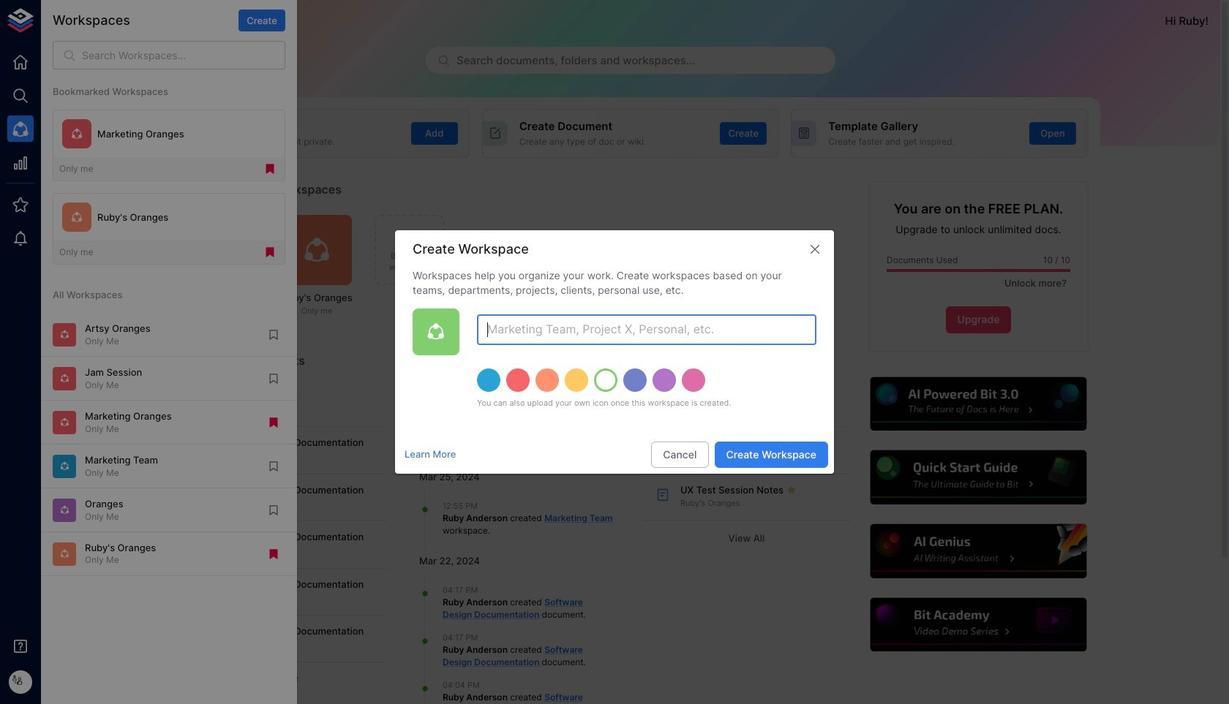 Task type: describe. For each thing, give the bounding box(es) containing it.
2 bookmark image from the top
[[267, 373, 280, 386]]

2 help image from the top
[[869, 449, 1089, 507]]

1 vertical spatial remove bookmark image
[[267, 416, 280, 430]]

3 help image from the top
[[869, 523, 1089, 581]]

1 bookmark image from the top
[[267, 329, 280, 342]]



Task type: locate. For each thing, give the bounding box(es) containing it.
remove bookmark image
[[264, 246, 277, 259], [267, 416, 280, 430]]

bookmark image
[[267, 329, 280, 342], [267, 373, 280, 386], [267, 460, 280, 474], [267, 504, 280, 517]]

4 help image from the top
[[869, 597, 1089, 655]]

remove bookmark image
[[264, 163, 277, 176], [267, 548, 280, 561]]

Search Workspaces... text field
[[82, 41, 286, 70]]

4 bookmark image from the top
[[267, 504, 280, 517]]

0 vertical spatial remove bookmark image
[[264, 246, 277, 259]]

1 vertical spatial remove bookmark image
[[267, 548, 280, 561]]

Marketing Team, Project X, Personal, etc. text field
[[477, 315, 817, 346]]

help image
[[869, 375, 1089, 433], [869, 449, 1089, 507], [869, 523, 1089, 581], [869, 597, 1089, 655]]

0 vertical spatial remove bookmark image
[[264, 163, 277, 176]]

dialog
[[395, 231, 835, 474]]

3 bookmark image from the top
[[267, 460, 280, 474]]

1 help image from the top
[[869, 375, 1089, 433]]



